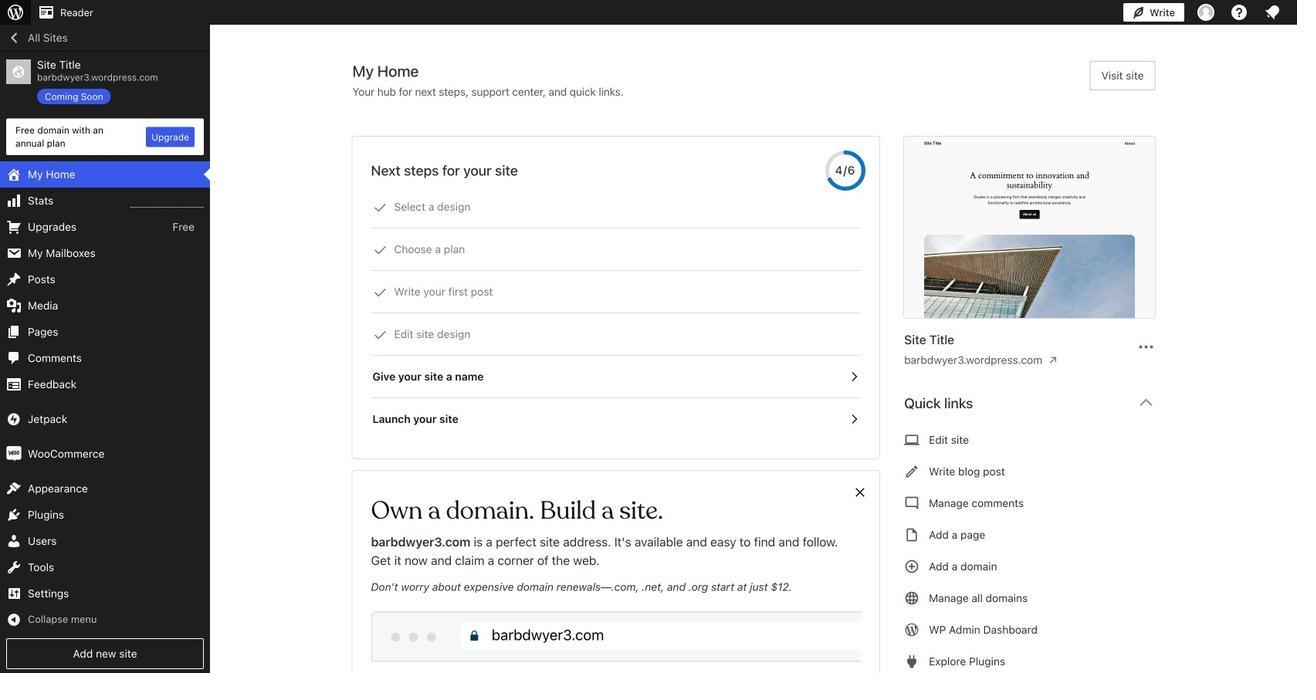 Task type: describe. For each thing, give the bounding box(es) containing it.
1 img image from the top
[[6, 412, 22, 427]]

mode_comment image
[[904, 494, 920, 513]]

1 task enabled image from the top
[[847, 370, 861, 384]]

insert_drive_file image
[[904, 526, 920, 544]]

dismiss domain name promotion image
[[853, 483, 867, 502]]

1 task complete image from the top
[[373, 201, 387, 215]]

laptop image
[[904, 431, 920, 449]]

manage your sites image
[[6, 3, 25, 22]]

edit image
[[904, 463, 920, 481]]

2 task enabled image from the top
[[847, 412, 861, 426]]

(opens in a new tab) element
[[1049, 352, 1057, 368]]



Task type: locate. For each thing, give the bounding box(es) containing it.
more options for site site title image
[[1137, 338, 1156, 356]]

1 vertical spatial task enabled image
[[847, 412, 861, 426]]

help image
[[1230, 3, 1249, 22]]

my profile image
[[1198, 4, 1215, 21]]

manage your notifications image
[[1263, 3, 1282, 22]]

2 img image from the top
[[6, 446, 22, 462]]

launchpad checklist element
[[371, 186, 861, 440]]

3 task complete image from the top
[[373, 328, 387, 342]]

task complete image
[[373, 243, 387, 257]]

2 vertical spatial task complete image
[[373, 328, 387, 342]]

main content
[[353, 61, 1168, 673]]

progress bar
[[826, 151, 866, 191]]

highest hourly views 0 image
[[131, 198, 204, 208]]

2 task complete image from the top
[[373, 286, 387, 300]]

1 vertical spatial task complete image
[[373, 286, 387, 300]]

0 vertical spatial task complete image
[[373, 201, 387, 215]]

task enabled image
[[847, 370, 861, 384], [847, 412, 861, 426]]

task complete image
[[373, 201, 387, 215], [373, 286, 387, 300], [373, 328, 387, 342]]

img image
[[6, 412, 22, 427], [6, 446, 22, 462]]

1 vertical spatial img image
[[6, 446, 22, 462]]

0 vertical spatial img image
[[6, 412, 22, 427]]

0 vertical spatial task enabled image
[[847, 370, 861, 384]]



Task type: vqa. For each thing, say whether or not it's contained in the screenshot.
2nd Task enabled icon from the bottom
no



